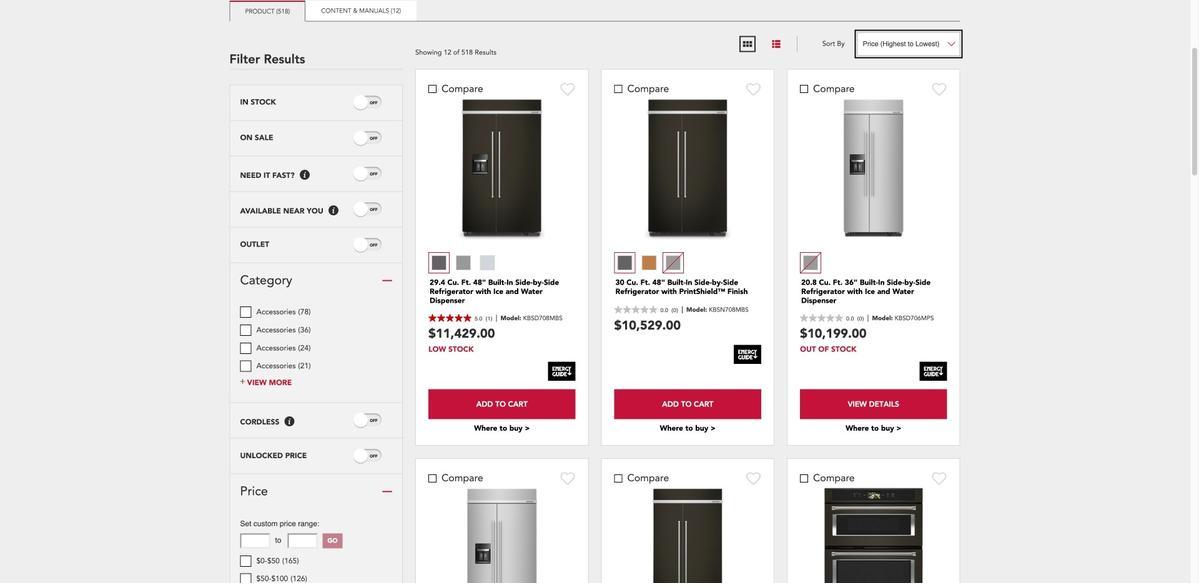 Task type: vqa. For each thing, say whether or not it's contained in the screenshot.
Product List View image
yes



Task type: describe. For each thing, give the bounding box(es) containing it.
add to wish list image for the smart oven+ 30" combination oven with powered attachments and printshield™ finish image
[[932, 472, 947, 486]]

20.8 cu. ft. 36" built-in side-by-side refrigerator with ice and water dispenser image
[[840, 96, 907, 240]]

plus image
[[240, 378, 245, 385]]

29.4 cu. ft. 48" built-in side-by-side refrigerator with ice and water dispenser image
[[458, 96, 546, 240]]

1 stainless steel with printshield™ finish image from the left
[[456, 255, 471, 270]]

cordless element
[[240, 418, 279, 427]]

panel ready image
[[642, 255, 657, 270]]

25.1 cu. ft. 42" built-in side-by-side refrigerator with ice and water dispenser image
[[463, 486, 541, 583]]

add to wish list image for 20.8 cu. ft. 36" built-in side-by-side refrigerator with ice and water dispenser image
[[932, 82, 947, 96]]

tooltip for available near you element
[[328, 205, 338, 215]]

2 stainless steel with printshield™ finish image from the left
[[803, 255, 818, 270]]

product list view image
[[771, 38, 782, 50]]

tooltip for need it fast? element
[[300, 170, 310, 180]]

stainless steel image
[[480, 255, 495, 270]]

black stainless steel with printshield™ finish image
[[432, 255, 447, 270]]

available near you filter is off switch
[[370, 206, 378, 213]]

add to wish list image for 30 cu. ft. 48" built-in side-by-side refrigerator with printshield™ finish image
[[746, 82, 761, 96]]

need it fast? filter is off switch
[[370, 171, 378, 177]]

unlocked price filter is off switch
[[370, 453, 378, 460]]

need it fast? element
[[240, 171, 295, 180]]

tooltip for cordless element
[[284, 417, 294, 427]]

0 horizontal spatial energy guide image
[[548, 362, 576, 381]]

add to wish list image for 29.4 cu. ft. 48" built-in side-by-side refrigerator with ice and water dispenser image
[[561, 82, 576, 96]]

on sale filter is off switch
[[370, 135, 378, 142]]



Task type: locate. For each thing, give the bounding box(es) containing it.
0 horizontal spatial add to wish list image
[[746, 472, 761, 486]]

1 horizontal spatial energy guide image
[[734, 345, 761, 364]]

tooltip
[[300, 170, 310, 180], [328, 205, 338, 215], [284, 417, 294, 427]]

25.5 cu ft. 42" built-in side-by-side refrigerator with printshield™ finish image
[[649, 486, 726, 583]]

30 cu. ft. 48" built-in side-by-side refrigerator with printshield™ finish image
[[644, 96, 731, 240]]

1 vertical spatial tooltip
[[328, 205, 338, 215]]

tooltip right need it fast? element
[[300, 170, 310, 180]]

tooltip left "available near you filter is off" switch
[[328, 205, 338, 215]]

1 horizontal spatial stainless steel with printshield™ finish image
[[803, 255, 818, 270]]

add to wish list image for the 25.1 cu. ft. 42" built-in side-by-side refrigerator with ice and water dispenser image
[[561, 472, 576, 486]]

0 horizontal spatial tooltip
[[284, 417, 294, 427]]

0 vertical spatial tooltip
[[300, 170, 310, 180]]

0 horizontal spatial stainless steel with printshield™ finish image
[[456, 255, 471, 270]]

add to wish list image
[[561, 82, 576, 96], [746, 82, 761, 96], [932, 82, 947, 96], [561, 472, 576, 486]]

add to wish list image
[[746, 472, 761, 486], [932, 472, 947, 486]]

Range From text field
[[240, 534, 270, 549]]

cordless filter is off switch
[[370, 417, 378, 424]]

outlet filter is off switch
[[370, 242, 378, 249]]

2 vertical spatial tooltip
[[284, 417, 294, 427]]

tab list
[[230, 1, 960, 21]]

energy guide image
[[920, 362, 947, 381]]

2 add to wish list image from the left
[[932, 472, 947, 486]]

category image
[[382, 276, 392, 286]]

price image
[[382, 487, 392, 497]]

in stock filter is off switch
[[370, 100, 378, 106]]

black stainless steel with printshield™ finish image
[[617, 255, 632, 270]]

available near you element
[[240, 207, 323, 216]]

1 horizontal spatial tooltip
[[300, 170, 310, 180]]

stainless steel with printshield™ finish image
[[666, 255, 681, 270]]

energy guide image
[[734, 345, 761, 364], [548, 362, 576, 381]]

add to wish list image for 25.5 cu ft. 42" built-in side-by-side refrigerator with printshield™ finish image
[[746, 472, 761, 486]]

2 horizontal spatial tooltip
[[328, 205, 338, 215]]

smart oven+ 30" combination oven with powered attachments and printshield™ finish image
[[822, 486, 925, 583]]

Range To text field
[[288, 534, 318, 549]]

tooltip right cordless element
[[284, 417, 294, 427]]

1 add to wish list image from the left
[[746, 472, 761, 486]]

stainless steel with printshield™ finish image
[[456, 255, 471, 270], [803, 255, 818, 270]]

1 horizontal spatial add to wish list image
[[932, 472, 947, 486]]



